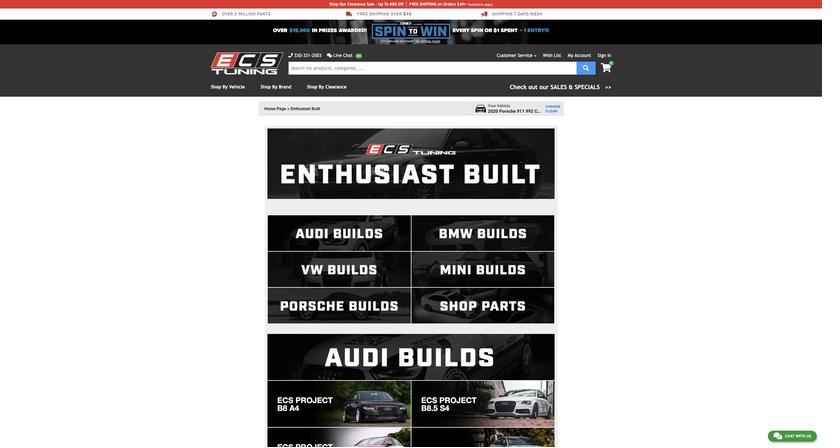 Task type: describe. For each thing, give the bounding box(es) containing it.
with
[[796, 435, 806, 439]]

our
[[340, 2, 346, 7]]

sign
[[598, 53, 606, 58]]

shipping
[[369, 12, 390, 17]]

over
[[391, 12, 402, 17]]

ecs tuning 'spin to win' contest logo image
[[372, 22, 450, 39]]

330-331-2003
[[294, 53, 322, 58]]

specials
[[575, 84, 600, 91]]

on
[[438, 2, 442, 7]]

shop for shop by clearance
[[307, 84, 317, 90]]

clear
[[545, 109, 557, 113]]

sign in link
[[598, 53, 611, 58]]

Search text field
[[288, 62, 577, 75]]

free
[[357, 12, 368, 17]]

see
[[416, 40, 420, 43]]

home page link
[[264, 106, 290, 111]]

1
[[524, 27, 526, 34]]

sign in
[[598, 53, 611, 58]]

page
[[277, 106, 286, 111]]

330-
[[294, 53, 303, 58]]

in
[[312, 27, 317, 34]]

shop by vehicle
[[211, 84, 245, 90]]

sales & specials
[[551, 84, 600, 91]]

shipping
[[493, 12, 513, 17]]

shop our clearance sale - up to 80% off link
[[329, 1, 407, 7]]

over 2 million parts
[[222, 12, 271, 17]]

every spin or $1 spent = 1 entry!!!
[[453, 27, 549, 34]]

80%
[[390, 2, 397, 7]]

*exclusions apply link
[[468, 2, 493, 7]]

by for brand
[[272, 84, 278, 90]]

over for over 2 million parts
[[222, 12, 233, 17]]

change
[[545, 104, 561, 109]]

in
[[608, 53, 611, 58]]

-
[[376, 2, 377, 7]]

no
[[381, 40, 385, 43]]

shop our clearance sale - up to 80% off
[[329, 2, 404, 7]]

ecs project b8 a4
[[277, 396, 333, 413]]

live chat
[[333, 53, 353, 58]]

built
[[312, 106, 320, 111]]

*exclusions
[[468, 2, 484, 6]]

$1
[[494, 27, 499, 34]]

customer
[[497, 53, 516, 58]]

=
[[520, 27, 522, 34]]

up
[[378, 2, 383, 7]]

list
[[554, 53, 561, 58]]

330-331-2003 link
[[288, 52, 322, 59]]

prizes
[[319, 27, 337, 34]]

sale
[[367, 2, 374, 7]]

carrera
[[535, 108, 549, 114]]

brand
[[279, 84, 291, 90]]

customer service button
[[497, 52, 537, 59]]

comments image for chat
[[774, 433, 782, 440]]

shipping 7 days/week
[[493, 12, 543, 17]]

h6
[[568, 108, 574, 114]]

live
[[333, 53, 342, 58]]

project for a4
[[296, 396, 333, 405]]

comments image for live
[[327, 53, 332, 58]]

$15,000
[[289, 27, 310, 34]]

your vehicle 2020 porsche 911 992 carrera s coupe h6 3.0l
[[488, 104, 584, 114]]

shop by clearance
[[307, 84, 347, 90]]

7
[[514, 12, 516, 17]]

911
[[517, 108, 525, 114]]

chat inside "link"
[[785, 435, 795, 439]]

home page
[[264, 106, 286, 111]]

0 vertical spatial chat
[[343, 53, 353, 58]]

ship
[[420, 2, 428, 7]]

change link
[[545, 104, 561, 109]]

clearance for our
[[347, 2, 366, 7]]

over for over $15,000 in prizes
[[273, 27, 287, 34]]

service
[[518, 53, 533, 58]]

clearance for by
[[325, 84, 347, 90]]

enthusiast built
[[291, 106, 320, 111]]

million
[[239, 12, 256, 17]]

free shipping over $49 link
[[346, 11, 412, 17]]

rules
[[432, 40, 440, 43]]



Task type: locate. For each thing, give the bounding box(es) containing it.
shop
[[329, 2, 338, 7], [211, 84, 221, 90], [261, 84, 271, 90], [307, 84, 317, 90]]

1 ecs from the left
[[277, 396, 293, 405]]

2 project from the left
[[440, 396, 477, 405]]

sales & specials link
[[510, 83, 611, 92]]

1 horizontal spatial vehicle
[[497, 104, 510, 108]]

331-
[[303, 53, 312, 58]]

wish list
[[543, 53, 561, 58]]

vehicle down the ecs tuning image
[[229, 84, 245, 90]]

official
[[421, 40, 432, 43]]

0 horizontal spatial over
[[222, 12, 233, 17]]

2020
[[488, 108, 498, 114]]

shop by brand
[[261, 84, 291, 90]]

vehicle
[[229, 84, 245, 90], [497, 104, 510, 108]]

b8.5
[[421, 404, 438, 413]]

by down the ecs tuning image
[[223, 84, 228, 90]]

your
[[488, 104, 496, 108]]

live chat link
[[327, 52, 362, 59]]

my
[[568, 53, 573, 58]]

2 horizontal spatial by
[[319, 84, 324, 90]]

clearance down live
[[325, 84, 347, 90]]

vehicle inside your vehicle 2020 porsche 911 992 carrera s coupe h6 3.0l
[[497, 104, 510, 108]]

1 horizontal spatial by
[[272, 84, 278, 90]]

over left $15,000
[[273, 27, 287, 34]]

clear link
[[545, 109, 561, 113]]

enthusiast
[[291, 106, 311, 111]]

ecs for b8
[[277, 396, 293, 405]]

sales
[[551, 84, 567, 91]]

project inside ecs project b8.5 s4
[[440, 396, 477, 405]]

0 horizontal spatial project
[[296, 396, 333, 405]]

0
[[610, 61, 612, 65]]

1 project from the left
[[296, 396, 333, 405]]

orders
[[443, 2, 456, 7]]

3 by from the left
[[319, 84, 324, 90]]

$49
[[403, 12, 412, 17]]

shop by vehicle link
[[211, 84, 245, 90]]

0 vertical spatial comments image
[[327, 53, 332, 58]]

vehicle up porsche
[[497, 104, 510, 108]]

over
[[222, 12, 233, 17], [273, 27, 287, 34]]

2
[[235, 12, 237, 17]]

search image
[[583, 65, 589, 71]]

ecs
[[277, 396, 293, 405], [421, 396, 437, 405]]

1 vertical spatial clearance
[[325, 84, 347, 90]]

1 vertical spatial chat
[[785, 435, 795, 439]]

necessary.
[[400, 40, 415, 43]]

spin
[[471, 27, 483, 34]]

ecs project b8.5 s4
[[421, 396, 477, 413]]

change clear
[[545, 104, 561, 113]]

see official rules link
[[416, 40, 440, 44]]

comments image left chat with us
[[774, 433, 782, 440]]

chat left with
[[785, 435, 795, 439]]

.
[[440, 40, 441, 43]]

0 horizontal spatial by
[[223, 84, 228, 90]]

0 vertical spatial over
[[222, 12, 233, 17]]

s4
[[440, 404, 449, 413]]

shop for shop our clearance sale - up to 80% off
[[329, 2, 338, 7]]

chat with us
[[785, 435, 811, 439]]

a4
[[289, 404, 299, 413]]

shopping cart image
[[601, 63, 611, 73]]

comments image inside the live chat link
[[327, 53, 332, 58]]

2 by from the left
[[272, 84, 278, 90]]

ecs for b8.5
[[421, 396, 437, 405]]

0 horizontal spatial chat
[[343, 53, 353, 58]]

shop by clearance link
[[307, 84, 347, 90]]

3.0l
[[575, 108, 584, 114]]

parts
[[257, 12, 271, 17]]

chat
[[343, 53, 353, 58], [785, 435, 795, 439]]

over left 2
[[222, 12, 233, 17]]

off
[[398, 2, 404, 7]]

us
[[807, 435, 811, 439]]

project for s4
[[440, 396, 477, 405]]

over $15,000 in prizes
[[273, 27, 337, 34]]

&
[[569, 84, 573, 91]]

comments image
[[327, 53, 332, 58], [774, 433, 782, 440]]

0 horizontal spatial vehicle
[[229, 84, 245, 90]]

or
[[485, 27, 492, 34]]

wish list link
[[543, 53, 561, 58]]

shop by brand link
[[261, 84, 291, 90]]

ecs inside ecs project b8.5 s4
[[421, 396, 437, 405]]

0 horizontal spatial clearance
[[325, 84, 347, 90]]

1 horizontal spatial project
[[440, 396, 477, 405]]

0 vertical spatial vehicle
[[229, 84, 245, 90]]

comments image inside chat with us "link"
[[774, 433, 782, 440]]

phone image
[[288, 53, 293, 58]]

clearance up 'free'
[[347, 2, 366, 7]]

2 ecs from the left
[[421, 396, 437, 405]]

entry!!!
[[528, 27, 549, 34]]

1 horizontal spatial comments image
[[774, 433, 782, 440]]

shop for shop by vehicle
[[211, 84, 221, 90]]

1 vertical spatial comments image
[[774, 433, 782, 440]]

home
[[264, 106, 276, 111]]

my account
[[568, 53, 591, 58]]

2003
[[312, 53, 322, 58]]

1 vertical spatial vehicle
[[497, 104, 510, 108]]

shop inside shop our clearance sale - up to 80% off link
[[329, 2, 338, 7]]

account
[[575, 53, 591, 58]]

project
[[296, 396, 333, 405], [440, 396, 477, 405]]

by left brand
[[272, 84, 278, 90]]

porsche
[[499, 108, 516, 114]]

by for vehicle
[[223, 84, 228, 90]]

days/week
[[518, 12, 543, 17]]

wish
[[543, 53, 553, 58]]

by up built
[[319, 84, 324, 90]]

free shipping over $49
[[357, 12, 412, 17]]

no purchase necessary. see official rules .
[[381, 40, 441, 43]]

1 horizontal spatial ecs
[[421, 396, 437, 405]]

comments image left live
[[327, 53, 332, 58]]

0 horizontal spatial ecs
[[277, 396, 293, 405]]

1 horizontal spatial over
[[273, 27, 287, 34]]

project inside ecs project b8 a4
[[296, 396, 333, 405]]

1 horizontal spatial chat
[[785, 435, 795, 439]]

0 vertical spatial clearance
[[347, 2, 366, 7]]

chat right live
[[343, 53, 353, 58]]

1 by from the left
[[223, 84, 228, 90]]

0 horizontal spatial comments image
[[327, 53, 332, 58]]

free
[[409, 2, 419, 7]]

chat with us link
[[768, 431, 817, 442]]

shipping 7 days/week link
[[481, 11, 543, 17]]

spent
[[501, 27, 518, 34]]

1 vertical spatial over
[[273, 27, 287, 34]]

to
[[384, 2, 388, 7]]

1 horizontal spatial clearance
[[347, 2, 366, 7]]

by for clearance
[[319, 84, 324, 90]]

free ship ping on orders $49+ *exclusions apply
[[409, 2, 493, 7]]

apply
[[485, 2, 493, 6]]

ecs inside ecs project b8 a4
[[277, 396, 293, 405]]

$49+
[[457, 2, 466, 7]]

shop for shop by brand
[[261, 84, 271, 90]]

ecs tuning image
[[211, 53, 283, 75]]

customer service
[[497, 53, 533, 58]]

s
[[551, 108, 553, 114]]

purchase
[[386, 40, 399, 43]]

coupe
[[554, 108, 567, 114]]



Task type: vqa. For each thing, say whether or not it's contained in the screenshot.
Chat With Us link at right bottom
yes



